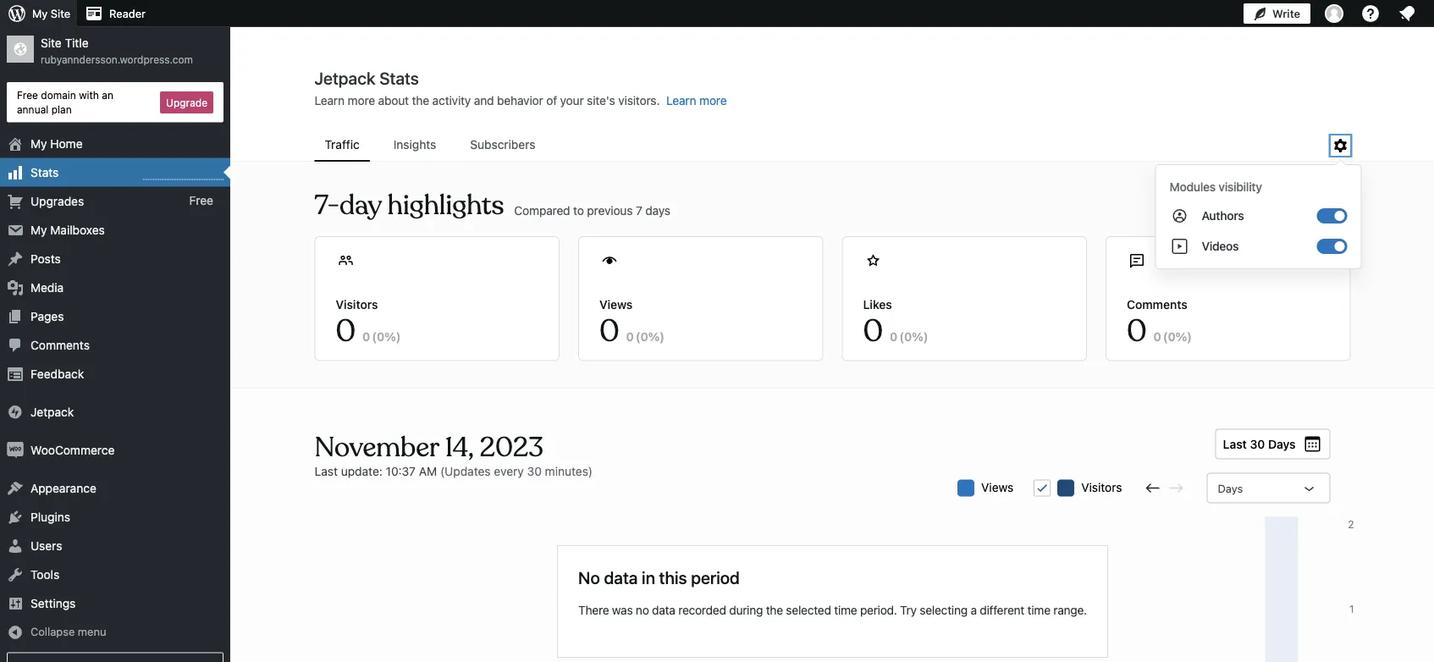 Task type: describe. For each thing, give the bounding box(es) containing it.
1
[[1350, 604, 1355, 615]]

views 0 0 ( 0 %)
[[600, 297, 665, 351]]

modules
[[1170, 180, 1216, 194]]

home
[[50, 136, 83, 150]]

of
[[547, 94, 557, 108]]

jetpack stats learn more about the activity and behavior of your site's visitors. learn more
[[315, 68, 727, 108]]

likes 0 0 ( 0 %)
[[864, 297, 929, 351]]

settings
[[30, 596, 76, 610]]

visitors.
[[619, 94, 660, 108]]

collapse
[[30, 625, 75, 638]]

collapse menu link
[[0, 618, 230, 646]]

subscribers
[[470, 138, 536, 152]]

%) for views 0 0 ( 0 %)
[[649, 330, 665, 343]]

2023
[[480, 430, 544, 465]]

0 horizontal spatial data
[[604, 568, 638, 587]]

none checkbox inside "jetpack stats" "main content"
[[1034, 480, 1051, 497]]

insights link
[[384, 130, 447, 160]]

my site link
[[0, 0, 77, 27]]

posts
[[30, 252, 61, 266]]

my profile image
[[1326, 4, 1344, 23]]

comments for comments 0 0 ( 0 %)
[[1127, 297, 1188, 311]]

manage your notifications image
[[1398, 3, 1418, 24]]

last inside november 14, 2023 last update: 10:37 am (updates every 30 minutes)
[[315, 464, 338, 478]]

stats
[[30, 165, 59, 179]]

1 vertical spatial data
[[652, 604, 676, 618]]

mailboxes
[[50, 223, 105, 237]]

help image
[[1361, 3, 1382, 24]]

there
[[579, 604, 609, 618]]

( for comments 0 0 ( 0 %)
[[1164, 330, 1168, 343]]

menu inside "jetpack stats" "main content"
[[315, 130, 1331, 162]]

feedback link
[[0, 360, 230, 388]]

and
[[474, 94, 494, 108]]

site's
[[587, 94, 615, 108]]

100,000 2 1
[[1316, 519, 1355, 615]]

every
[[494, 464, 524, 478]]

upgrade
[[166, 96, 208, 108]]

%) for comments 0 0 ( 0 %)
[[1176, 330, 1193, 343]]

try
[[901, 604, 917, 618]]

30 inside button
[[1251, 437, 1266, 451]]

site title rubyanndersson.wordpress.com
[[41, 36, 193, 65]]

my mailboxes
[[30, 223, 105, 237]]

days inside dropdown button
[[1218, 482, 1244, 495]]

my home
[[30, 136, 83, 150]]

subscribers link
[[460, 130, 546, 160]]

recorded
[[679, 604, 727, 618]]

compared
[[515, 203, 570, 217]]

comments 0 0 ( 0 %)
[[1127, 297, 1193, 351]]

minutes)
[[545, 464, 593, 478]]

traffic
[[325, 138, 360, 152]]

100,000
[[1316, 519, 1355, 531]]

posts link
[[0, 244, 230, 273]]

behavior
[[497, 94, 543, 108]]

different
[[980, 604, 1025, 618]]

10:37
[[386, 464, 416, 478]]

woocommerce link
[[0, 436, 230, 465]]

%) for likes 0 0 ( 0 %)
[[912, 330, 929, 343]]

my site
[[32, 7, 70, 20]]

pages link
[[0, 302, 230, 331]]

( for likes 0 0 ( 0 %)
[[900, 330, 905, 343]]

upgrades
[[30, 194, 84, 208]]

settings link
[[0, 589, 230, 618]]

tools link
[[0, 560, 230, 589]]

jetpack
[[30, 405, 74, 419]]

pages
[[30, 309, 64, 323]]

days inside button
[[1269, 437, 1296, 451]]

collapse menu
[[30, 625, 106, 638]]

this
[[659, 568, 687, 587]]

free domain with an annual plan
[[17, 89, 113, 115]]

plugins
[[30, 510, 70, 524]]

range.
[[1054, 604, 1088, 618]]

no
[[636, 604, 649, 618]]

previous
[[587, 203, 633, 217]]

learn
[[315, 94, 345, 108]]

visitors for visitors
[[1082, 480, 1123, 494]]

( for views 0 0 ( 0 %)
[[636, 330, 641, 343]]

img image for woocommerce
[[7, 442, 24, 459]]

update:
[[341, 464, 383, 478]]

selected
[[786, 604, 832, 618]]



Task type: vqa. For each thing, say whether or not it's contained in the screenshot.
update:
yes



Task type: locate. For each thing, give the bounding box(es) containing it.
0 vertical spatial 30
[[1251, 437, 1266, 451]]

0 vertical spatial the
[[412, 94, 429, 108]]

no data in this period
[[579, 568, 740, 587]]

1 horizontal spatial views
[[982, 480, 1014, 494]]

days
[[1269, 437, 1296, 451], [1218, 482, 1244, 495]]

img image
[[7, 404, 24, 421], [7, 442, 24, 459]]

jetpack stats main content
[[231, 67, 1435, 662]]

0 vertical spatial img image
[[7, 404, 24, 421]]

visitors inside the visitors 0 0 ( 0 %)
[[336, 297, 378, 311]]

3 ( from the left
[[900, 330, 905, 343]]

an
[[102, 89, 113, 101]]

1 %) from the left
[[385, 330, 401, 343]]

1 vertical spatial last
[[315, 464, 338, 478]]

views for views
[[982, 480, 1014, 494]]

1 vertical spatial my
[[30, 136, 47, 150]]

my home link
[[0, 129, 230, 158]]

4 ( from the left
[[1164, 330, 1168, 343]]

site up title
[[51, 7, 70, 20]]

days down last 30 days
[[1218, 482, 1244, 495]]

november
[[315, 430, 439, 465]]

1 vertical spatial img image
[[7, 442, 24, 459]]

about
[[378, 94, 409, 108]]

menu containing traffic
[[315, 130, 1331, 162]]

2 %) from the left
[[649, 330, 665, 343]]

( inside likes 0 0 ( 0 %)
[[900, 330, 905, 343]]

2
[[1349, 519, 1355, 531]]

1 vertical spatial days
[[1218, 482, 1244, 495]]

1 vertical spatial visitors
[[1082, 480, 1123, 494]]

media
[[30, 280, 64, 294]]

0
[[336, 312, 356, 351], [600, 312, 620, 351], [864, 312, 884, 351], [1127, 312, 1147, 351], [363, 330, 370, 343], [377, 330, 385, 343], [627, 330, 634, 343], [641, 330, 649, 343], [890, 330, 898, 343], [905, 330, 912, 343], [1154, 330, 1162, 343], [1168, 330, 1176, 343]]

was
[[612, 604, 633, 618]]

0 horizontal spatial the
[[412, 94, 429, 108]]

1 vertical spatial the
[[766, 604, 783, 618]]

1 vertical spatial views
[[982, 480, 1014, 494]]

views inside views 0 0 ( 0 %)
[[600, 297, 633, 311]]

0 vertical spatial comments
[[1127, 297, 1188, 311]]

jetpack link
[[0, 398, 230, 427]]

menu
[[315, 130, 1331, 162]]

( inside comments 0 0 ( 0 %)
[[1164, 330, 1168, 343]]

users link
[[0, 532, 230, 560]]

visitors for visitors 0 0 ( 0 %)
[[336, 297, 378, 311]]

0 vertical spatial my
[[32, 7, 48, 20]]

videos
[[1202, 239, 1239, 253]]

free for free domain with an annual plan
[[17, 89, 38, 101]]

free for free
[[189, 194, 213, 208]]

0 vertical spatial site
[[51, 7, 70, 20]]

no
[[579, 568, 600, 587]]

0 horizontal spatial days
[[1218, 482, 1244, 495]]

img image inside woocommerce link
[[7, 442, 24, 459]]

0 horizontal spatial views
[[600, 297, 633, 311]]

1 vertical spatial 30
[[527, 464, 542, 478]]

2 vertical spatial my
[[30, 223, 47, 237]]

time left period.
[[835, 604, 858, 618]]

1 horizontal spatial the
[[766, 604, 783, 618]]

comments link
[[0, 331, 230, 360]]

0 vertical spatial data
[[604, 568, 638, 587]]

last inside last 30 days button
[[1224, 437, 1248, 451]]

period
[[691, 568, 740, 587]]

1 horizontal spatial visitors
[[1082, 480, 1123, 494]]

last 30 days
[[1224, 437, 1296, 451]]

reader
[[109, 7, 146, 20]]

my for my home
[[30, 136, 47, 150]]

my left home
[[30, 136, 47, 150]]

( for visitors 0 0 ( 0 %)
[[372, 330, 377, 343]]

the right the about
[[412, 94, 429, 108]]

views
[[600, 297, 633, 311], [982, 480, 1014, 494]]

1 ( from the left
[[372, 330, 377, 343]]

the right during
[[766, 604, 783, 618]]

0 vertical spatial visitors
[[336, 297, 378, 311]]

site inside site title rubyanndersson.wordpress.com
[[41, 36, 62, 50]]

1 horizontal spatial 30
[[1251, 437, 1266, 451]]

0 horizontal spatial 30
[[527, 464, 542, 478]]

1 horizontal spatial time
[[1028, 604, 1051, 618]]

30 right every
[[527, 464, 542, 478]]

write
[[1273, 7, 1301, 20]]

my left reader link
[[32, 7, 48, 20]]

1 time from the left
[[835, 604, 858, 618]]

7-
[[315, 188, 340, 223]]

2 img image from the top
[[7, 442, 24, 459]]

appearance link
[[0, 474, 230, 503]]

0 horizontal spatial free
[[17, 89, 38, 101]]

learn more link
[[667, 94, 727, 108]]

30 inside november 14, 2023 last update: 10:37 am (updates every 30 minutes)
[[527, 464, 542, 478]]

days
[[646, 203, 671, 217]]

tooltip containing modules visibility
[[1147, 156, 1362, 269]]

4 %) from the left
[[1176, 330, 1193, 343]]

there was no data recorded during the selected time period. try selecting a different time range.
[[579, 604, 1088, 618]]

free down highest hourly views 0 image
[[189, 194, 213, 208]]

plugins link
[[0, 503, 230, 532]]

data left in
[[604, 568, 638, 587]]

jetpack stats
[[315, 68, 419, 88]]

insights
[[394, 138, 437, 152]]

30 up days dropdown button
[[1251, 437, 1266, 451]]

my for my site
[[32, 7, 48, 20]]

2 time from the left
[[1028, 604, 1051, 618]]

0 horizontal spatial comments
[[30, 338, 90, 352]]

last up days dropdown button
[[1224, 437, 1248, 451]]

0 vertical spatial views
[[600, 297, 633, 311]]

learn more
[[667, 94, 727, 108]]

data right 'no'
[[652, 604, 676, 618]]

november 14, 2023 last update: 10:37 am (updates every 30 minutes)
[[315, 430, 593, 478]]

last 30 days button
[[1216, 429, 1331, 460]]

0 vertical spatial days
[[1269, 437, 1296, 451]]

period.
[[861, 604, 898, 618]]

img image inside jetpack 'link'
[[7, 404, 24, 421]]

compared to previous 7 days
[[515, 203, 671, 217]]

days button
[[1207, 473, 1331, 504]]

visibility
[[1219, 180, 1263, 194]]

site
[[51, 7, 70, 20], [41, 36, 62, 50]]

rubyanndersson.wordpress.com
[[41, 54, 193, 65]]

tooltip
[[1147, 156, 1362, 269]]

media link
[[0, 273, 230, 302]]

0 horizontal spatial visitors
[[336, 297, 378, 311]]

comments inside comments 0 0 ( 0 %)
[[1127, 297, 1188, 311]]

upgrade button
[[160, 91, 213, 113]]

%) inside the visitors 0 0 ( 0 %)
[[385, 330, 401, 343]]

your
[[560, 94, 584, 108]]

users
[[30, 539, 62, 553]]

in
[[642, 568, 656, 587]]

site left title
[[41, 36, 62, 50]]

3 %) from the left
[[912, 330, 929, 343]]

day
[[340, 188, 382, 223]]

a
[[971, 604, 977, 618]]

0 vertical spatial last
[[1224, 437, 1248, 451]]

likes
[[864, 297, 893, 311]]

reader link
[[77, 0, 152, 27]]

menu
[[78, 625, 106, 638]]

selecting
[[920, 604, 968, 618]]

img image left woocommerce
[[7, 442, 24, 459]]

highlights
[[388, 188, 504, 223]]

time left range. at the right
[[1028, 604, 1051, 618]]

traffic link
[[315, 130, 370, 160]]

domain
[[41, 89, 76, 101]]

woocommerce
[[30, 443, 115, 457]]

tools
[[30, 568, 59, 582]]

highest hourly views 0 image
[[143, 169, 224, 180]]

1 horizontal spatial days
[[1269, 437, 1296, 451]]

to
[[574, 203, 584, 217]]

comments for comments
[[30, 338, 90, 352]]

the inside the jetpack stats learn more about the activity and behavior of your site's visitors. learn more
[[412, 94, 429, 108]]

1 horizontal spatial last
[[1224, 437, 1248, 451]]

None checkbox
[[1034, 480, 1051, 497]]

last left update:
[[315, 464, 338, 478]]

my up the posts
[[30, 223, 47, 237]]

my for my mailboxes
[[30, 223, 47, 237]]

my inside 'link'
[[30, 136, 47, 150]]

1 horizontal spatial comments
[[1127, 297, 1188, 311]]

free inside free domain with an annual plan
[[17, 89, 38, 101]]

img image for jetpack
[[7, 404, 24, 421]]

1 horizontal spatial data
[[652, 604, 676, 618]]

write link
[[1244, 0, 1311, 27]]

free up the annual plan
[[17, 89, 38, 101]]

7
[[636, 203, 643, 217]]

stats link
[[0, 158, 230, 187]]

comments
[[1127, 297, 1188, 311], [30, 338, 90, 352]]

%) for visitors 0 0 ( 0 %)
[[385, 330, 401, 343]]

my mailboxes link
[[0, 216, 230, 244]]

0 vertical spatial free
[[17, 89, 38, 101]]

(
[[372, 330, 377, 343], [636, 330, 641, 343], [900, 330, 905, 343], [1164, 330, 1168, 343]]

30
[[1251, 437, 1266, 451], [527, 464, 542, 478]]

( inside the visitors 0 0 ( 0 %)
[[372, 330, 377, 343]]

%)
[[385, 330, 401, 343], [649, 330, 665, 343], [912, 330, 929, 343], [1176, 330, 1193, 343]]

days up days dropdown button
[[1269, 437, 1296, 451]]

1 vertical spatial comments
[[30, 338, 90, 352]]

1 vertical spatial free
[[189, 194, 213, 208]]

img image left jetpack
[[7, 404, 24, 421]]

0 horizontal spatial time
[[835, 604, 858, 618]]

time
[[835, 604, 858, 618], [1028, 604, 1051, 618]]

title
[[65, 36, 89, 50]]

more
[[348, 94, 375, 108]]

( inside views 0 0 ( 0 %)
[[636, 330, 641, 343]]

0 horizontal spatial last
[[315, 464, 338, 478]]

1 img image from the top
[[7, 404, 24, 421]]

1 vertical spatial site
[[41, 36, 62, 50]]

1 horizontal spatial free
[[189, 194, 213, 208]]

%) inside likes 0 0 ( 0 %)
[[912, 330, 929, 343]]

modules visibility
[[1170, 180, 1263, 194]]

%) inside views 0 0 ( 0 %)
[[649, 330, 665, 343]]

views for views 0 0 ( 0 %)
[[600, 297, 633, 311]]

annual plan
[[17, 103, 72, 115]]

%) inside comments 0 0 ( 0 %)
[[1176, 330, 1193, 343]]

with
[[79, 89, 99, 101]]

2 ( from the left
[[636, 330, 641, 343]]



